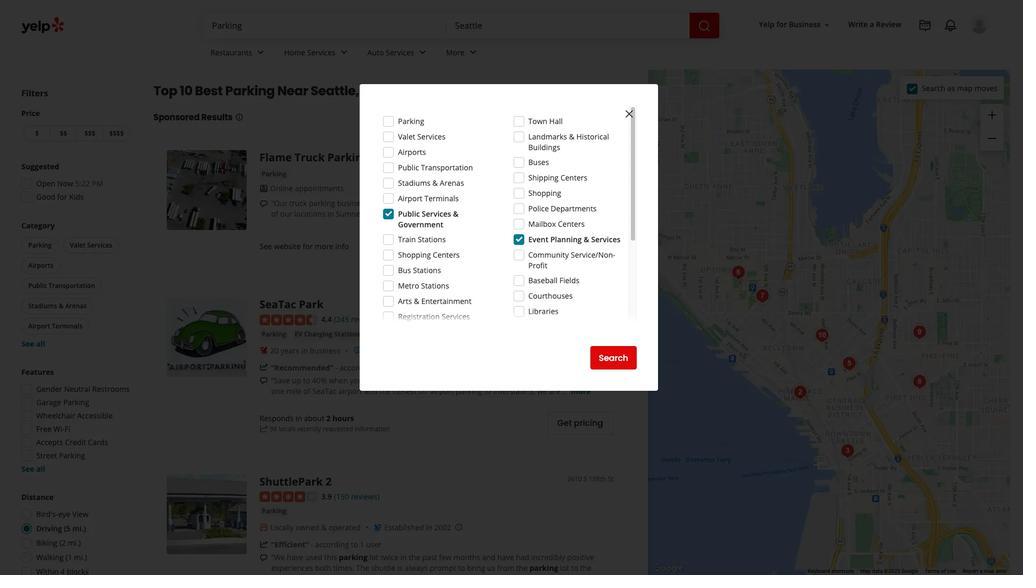 Task type: vqa. For each thing, say whether or not it's contained in the screenshot.
Distance
yes



Task type: describe. For each thing, give the bounding box(es) containing it.
(2
[[59, 538, 66, 548]]

baseball
[[528, 276, 558, 286]]

second
[[347, 574, 372, 576]]

to left "interstate-"
[[484, 386, 491, 396]]

in up recently
[[296, 414, 302, 424]]

zoom in image
[[986, 109, 999, 121]]

locally
[[270, 523, 294, 533]]

see for features
[[21, 464, 34, 474]]

in left the sumner, at the top of page
[[328, 209, 334, 219]]

yelp for business button
[[755, 15, 836, 34]]

past
[[422, 553, 437, 563]]

a for report
[[980, 569, 983, 575]]

"recommended" - according to 34 users
[[271, 363, 414, 373]]

charging
[[304, 330, 333, 339]]

provides
[[370, 198, 400, 208]]

restrooms
[[92, 384, 130, 394]]

to inside the lot to the airport and back. the second time we…"
[[571, 564, 578, 574]]

lot twice in the past few months and have had incredibly positive experiences both times. the shuttle is always prompt to bring us from the
[[271, 553, 594, 574]]

sponsored results
[[154, 111, 233, 124]]

"efficient" - according to 1 user
[[271, 540, 382, 550]]

(150 reviews)
[[334, 492, 380, 502]]

to right the up on the bottom of the page
[[303, 376, 310, 386]]

bus stations
[[398, 265, 441, 276]]

and down prepay
[[364, 386, 378, 396]]

owned
[[296, 523, 319, 533]]

2110 136th ave e
[[562, 150, 614, 159]]

search as map moves
[[922, 83, 998, 93]]

write a review link
[[844, 15, 906, 34]]

responds in about 2 hours
[[260, 414, 354, 424]]

valet services button
[[63, 238, 119, 254]]

1 16 trending v2 image from the top
[[260, 425, 268, 434]]

& right owned
[[321, 523, 327, 533]]

0 vertical spatial washington
[[362, 82, 440, 100]]

six
[[602, 198, 611, 208]]

16 speech v2 image
[[260, 554, 268, 563]]

report a map error link
[[963, 569, 1007, 575]]

according for seatac park
[[340, 363, 374, 373]]

the up always
[[409, 553, 420, 563]]

parking garage image
[[812, 325, 833, 346]]

parking right 'best'
[[477, 376, 503, 386]]

parking button for 2nd parking link from the top of the page
[[260, 329, 288, 340]]

search for search
[[599, 352, 628, 364]]

1 vertical spatial more
[[315, 241, 333, 252]]

3.9 star rating image
[[260, 492, 317, 503]]

keyboard shortcuts
[[808, 569, 854, 575]]

courthouses
[[528, 291, 573, 301]]

2 16 trending v2 image from the top
[[260, 541, 268, 550]]

valet services inside button
[[70, 241, 112, 250]]

neutral
[[64, 384, 90, 394]]

the down prepay
[[380, 386, 391, 396]]

located
[[562, 376, 589, 386]]

the inside the lot to the airport and back. the second time we…"
[[332, 574, 345, 576]]

parking inside the search dialog
[[398, 116, 424, 126]]

close image
[[623, 108, 636, 120]]

$$$$
[[109, 129, 124, 138]]

google
[[902, 569, 919, 575]]

more for seatac park
[[571, 386, 591, 396]]

public transportation inside button
[[28, 281, 95, 290]]

public transportation button
[[21, 278, 102, 294]]

all for features
[[36, 464, 45, 474]]

stadiums & arenas inside the search dialog
[[398, 178, 464, 188]]

services inside button
[[87, 241, 112, 250]]

stations for bus stations
[[413, 265, 441, 276]]

map data ©2023 google
[[861, 569, 919, 575]]

interstate-
[[493, 386, 529, 396]]

user
[[366, 540, 382, 550]]

washington inside "our truck parking business provides daily and monthly parking options at competitive rates at six of our locations in sumner, auburn, and maple valley in washington state. our…"
[[466, 209, 508, 219]]

and down the "daily"
[[397, 209, 410, 219]]

shopping for shopping
[[528, 188, 561, 198]]

operated
[[329, 523, 361, 533]]

arenas inside the search dialog
[[440, 178, 464, 188]]

transportation inside button
[[49, 281, 95, 290]]

business
[[789, 19, 821, 30]]

- for park
[[335, 363, 338, 373]]

"recommended"
[[271, 363, 334, 373]]

$ button
[[23, 125, 50, 142]]

airport inside airport terminals button
[[28, 322, 50, 331]]

metro stations
[[398, 281, 449, 291]]

town
[[528, 116, 548, 126]]

best
[[195, 82, 223, 100]]

zoom out image
[[986, 132, 999, 145]]

pm
[[92, 179, 103, 189]]

terminals inside button
[[52, 322, 82, 331]]

1 vertical spatial 2
[[326, 475, 332, 489]]

16 years in business v2 image
[[260, 347, 268, 355]]

map region
[[517, 18, 1023, 576]]

mi.) for biking (2 mi.)
[[68, 538, 81, 548]]

1 parking link from the top
[[260, 169, 288, 180]]

open now 5:22 pm
[[36, 179, 103, 189]]

auburn,
[[367, 209, 395, 219]]

(150
[[334, 492, 349, 502]]

map for moves
[[957, 83, 973, 93]]

credit
[[65, 438, 86, 448]]

get pricing
[[557, 417, 603, 430]]

all for category
[[36, 339, 45, 349]]

search dialog
[[0, 0, 1023, 576]]

services inside "link"
[[307, 47, 336, 57]]

bird's-
[[36, 510, 58, 520]]

st for park
[[608, 297, 614, 306]]

airports button
[[21, 258, 60, 274]]

2002
[[434, 523, 452, 533]]

in inside 'lot twice in the past few months and have had incredibly positive experiences both times. the shuttle is always prompt to bring us from the'
[[401, 553, 407, 563]]

flame
[[260, 150, 292, 165]]

more link for seatac park
[[571, 386, 591, 396]]

the inside the lot to the airport and back. the second time we…"
[[580, 564, 592, 574]]

community
[[528, 250, 569, 260]]

seatac!
[[534, 376, 560, 386]]

notifications image
[[945, 19, 957, 32]]

4.4 star rating image
[[260, 315, 317, 326]]

for for business
[[777, 19, 787, 30]]

centers for shopping centers
[[433, 250, 460, 260]]

0 vertical spatial see
[[260, 241, 272, 252]]

park
[[299, 297, 324, 312]]

terms
[[925, 569, 940, 575]]

biking
[[36, 538, 57, 548]]

airport inside the search dialog
[[398, 193, 423, 204]]

transportation inside the search dialog
[[421, 163, 473, 173]]

3.9 link
[[321, 491, 332, 502]]

fi
[[65, 424, 70, 434]]

locally owned & operated
[[270, 523, 361, 533]]

more for flame truck parking
[[555, 209, 574, 219]]

16 online appointments v2 image
[[260, 184, 268, 193]]

1 horizontal spatial airport
[[339, 386, 362, 396]]

s for seatac park
[[584, 297, 587, 306]]

option group containing distance
[[18, 493, 132, 576]]

to left 34
[[376, 363, 383, 373]]

police
[[528, 204, 549, 214]]

driving (5 mi.)
[[36, 524, 86, 534]]

search for search as map moves
[[922, 83, 946, 93]]

harvard parking garage image
[[909, 322, 931, 343]]

16 speech v2 image for seatac park
[[260, 377, 268, 386]]

up
[[292, 376, 301, 386]]

from
[[497, 564, 514, 574]]

1 have from the left
[[287, 553, 304, 563]]

stadiums inside stadiums & arenas button
[[28, 302, 57, 311]]

search button
[[590, 346, 637, 370]]

restaurants
[[211, 47, 252, 57]]

& inside public services & government
[[453, 209, 459, 219]]

centers for mailbox centers
[[558, 219, 585, 229]]

to left 1
[[351, 540, 358, 550]]

parking button for 3rd parking link from the top of the page
[[260, 507, 288, 517]]

stations for metro stations
[[421, 281, 449, 291]]

rates
[[574, 198, 591, 208]]

reviews) for shuttlepark 2
[[351, 492, 380, 502]]

ave
[[597, 150, 608, 159]]

flame truck parking image
[[167, 150, 247, 230]]

airports inside 'button'
[[28, 261, 53, 270]]

and inside the lot to the airport and back. the second time we…"
[[297, 574, 310, 576]]

2 parking link from the top
[[260, 329, 288, 340]]

review
[[876, 19, 902, 30]]

16 trending v2 image
[[260, 364, 268, 372]]

136th
[[579, 150, 596, 159]]

"save
[[271, 376, 290, 386]]

best
[[460, 376, 475, 386]]

0 vertical spatial seatac
[[260, 297, 296, 312]]

business for parking
[[337, 198, 368, 208]]

& up service/non-
[[584, 235, 589, 245]]

parking button for 3rd parking link from the bottom of the page
[[260, 169, 288, 180]]

0 vertical spatial public
[[398, 163, 419, 173]]

see all for category
[[21, 339, 45, 349]]

& right arts
[[414, 296, 420, 306]]

- for 2
[[311, 540, 313, 550]]

bring
[[467, 564, 485, 574]]

of inside "our truck parking business provides daily and monthly parking options at competitive rates at six of our locations in sumner, auburn, and maple valley in washington state. our…"
[[271, 209, 278, 219]]

s for shuttlepark 2
[[584, 475, 587, 484]]

5:22
[[75, 179, 90, 189]]

monthly
[[435, 198, 464, 208]]

parking down incredibly
[[530, 564, 558, 574]]

a for write
[[870, 19, 874, 30]]

(150 reviews) link
[[334, 491, 380, 502]]

sumner,
[[336, 209, 365, 219]]

shopping centers
[[398, 250, 460, 260]]

buses
[[528, 157, 549, 167]]

2 at from the left
[[593, 198, 600, 208]]

get pricing button
[[547, 412, 614, 435]]

the left 'best'
[[446, 376, 458, 386]]

"save up to 40% when you prepay and experience the best parking value in seatac! located within one mile of seatac airport and the closest off airport parking to interstate-5, we are…"
[[271, 376, 613, 396]]

stations inside button
[[334, 330, 361, 339]]

users
[[395, 363, 414, 373]]

to inside 'lot twice in the past few months and have had incredibly positive experiences both times. the shuttle is always prompt to bring us from the'
[[458, 564, 465, 574]]

public transportation inside the search dialog
[[398, 163, 473, 173]]

ev
[[295, 330, 303, 339]]

wheelchair accessible
[[36, 411, 113, 421]]



Task type: locate. For each thing, give the bounding box(es) containing it.
0 horizontal spatial a
[[870, 19, 874, 30]]

valet inside button
[[70, 241, 86, 250]]

stadiums inside the search dialog
[[398, 178, 431, 188]]

0 vertical spatial transportation
[[421, 163, 473, 173]]

write a review
[[849, 19, 902, 30]]

have up from
[[498, 553, 514, 563]]

0 vertical spatial stadiums
[[398, 178, 431, 188]]

e
[[610, 150, 614, 159]]

2 reviews) from the top
[[351, 492, 380, 502]]

mi.) right (5 at the bottom of page
[[72, 524, 86, 534]]

see all button for features
[[21, 464, 45, 474]]

& up 2110
[[569, 132, 575, 142]]

airport inside the lot to the airport and back. the second time we…"
[[271, 574, 295, 576]]

reviews) right (245
[[351, 314, 380, 325]]

0 horizontal spatial 24 chevron down v2 image
[[254, 46, 267, 59]]

centers down departments
[[558, 219, 585, 229]]

0 horizontal spatial valet services
[[70, 241, 112, 250]]

view inside "link"
[[547, 240, 567, 252]]

according for shuttlepark 2
[[315, 540, 349, 550]]

0 vertical spatial see all
[[21, 339, 45, 349]]

1 vertical spatial airports
[[28, 261, 53, 270]]

stations
[[418, 235, 446, 245], [413, 265, 441, 276], [421, 281, 449, 291], [334, 330, 361, 339]]

reviews) right (150
[[351, 492, 380, 502]]

0 horizontal spatial free
[[36, 424, 52, 434]]

website
[[274, 241, 301, 252]]

& inside 'landmarks & historical buildings'
[[569, 132, 575, 142]]

16 trending v2 image up 16 speech v2 icon
[[260, 541, 268, 550]]

2 vertical spatial centers
[[433, 250, 460, 260]]

public
[[398, 163, 419, 173], [398, 209, 420, 219], [28, 281, 47, 290]]

airport up maple
[[398, 193, 423, 204]]

seatac park image
[[167, 297, 247, 377]]

2 s from the top
[[584, 475, 587, 484]]

1 horizontal spatial transportation
[[421, 163, 473, 173]]

1 horizontal spatial valet services
[[398, 132, 446, 142]]

reviews) for seatac park
[[351, 314, 380, 325]]

1 vertical spatial mi.)
[[68, 538, 81, 548]]

parking up times.
[[339, 553, 368, 563]]

parking down 'best'
[[456, 386, 482, 396]]

view website
[[547, 240, 603, 252]]

1 horizontal spatial stadiums & arenas
[[398, 178, 464, 188]]

0 vertical spatial parking link
[[260, 169, 288, 180]]

at up state.
[[522, 198, 529, 208]]

1 all from the top
[[36, 339, 45, 349]]

to down the "months"
[[458, 564, 465, 574]]

16 speech v2 image for flame truck parking
[[260, 200, 268, 208]]

stadiums up the "daily"
[[398, 178, 431, 188]]

business categories element
[[202, 38, 989, 69]]

1 24 chevron down v2 image from the left
[[254, 46, 267, 59]]

2 horizontal spatial airport
[[430, 386, 454, 396]]

1 reviews) from the top
[[351, 314, 380, 325]]

1 vertical spatial shopping
[[398, 250, 431, 260]]

public inside button
[[28, 281, 47, 290]]

valet services
[[398, 132, 446, 142], [70, 241, 112, 250]]

eye
[[58, 510, 70, 520]]

home services
[[284, 47, 336, 57]]

34
[[385, 363, 393, 373]]

free wi-fi
[[36, 424, 70, 434]]

0 vertical spatial more link
[[555, 209, 574, 219]]

1 horizontal spatial a
[[980, 569, 983, 575]]

service/non-
[[571, 250, 616, 260]]

1 vertical spatial map
[[984, 569, 995, 575]]

24 chevron down v2 image inside auto services link
[[416, 46, 429, 59]]

- up when
[[335, 363, 338, 373]]

0 horizontal spatial airport terminals
[[28, 322, 82, 331]]

a
[[870, 19, 874, 30], [980, 569, 983, 575]]

in right valley
[[458, 209, 464, 219]]

walking
[[36, 553, 64, 563]]

madison garage image
[[909, 371, 931, 393]]

2 vertical spatial of
[[941, 569, 946, 575]]

see all button down street
[[21, 464, 45, 474]]

1 vertical spatial stadiums & arenas
[[28, 302, 87, 311]]

stations for train stations
[[418, 235, 446, 245]]

2 up 98 locals recently requested information in the bottom left of the page
[[326, 414, 331, 424]]

shortcuts
[[832, 569, 854, 575]]

according up the you
[[340, 363, 374, 373]]

2 vertical spatial for
[[303, 241, 313, 252]]

airport terminals inside button
[[28, 322, 82, 331]]

0 vertical spatial 2
[[326, 414, 331, 424]]

0 horizontal spatial stadiums
[[28, 302, 57, 311]]

registration services
[[398, 312, 470, 322]]

1 horizontal spatial valet
[[398, 132, 415, 142]]

0 vertical spatial stadiums & arenas
[[398, 178, 464, 188]]

map
[[861, 569, 871, 575]]

the down positive
[[580, 564, 592, 574]]

the down had
[[516, 564, 528, 574]]

1 vertical spatial parking link
[[260, 329, 288, 340]]

washington down auto services link
[[362, 82, 440, 100]]

airport right 'off' at the left bottom of the page
[[430, 386, 454, 396]]

train
[[398, 235, 416, 245]]

services inside public services & government
[[422, 209, 451, 219]]

free inside "group"
[[36, 424, 52, 434]]

meridian garage image
[[839, 353, 860, 374]]

0 vertical spatial free
[[364, 346, 379, 356]]

2 vertical spatial mi.)
[[74, 553, 87, 563]]

1 horizontal spatial airport
[[398, 193, 423, 204]]

shuttlepark 2 image
[[167, 475, 247, 555]]

us
[[487, 564, 495, 574]]

2 see all from the top
[[21, 464, 45, 474]]

in right years
[[301, 346, 308, 356]]

"efficient"
[[271, 540, 309, 550]]

flame truck parking parking
[[260, 150, 368, 179]]

stadiums & arenas button
[[21, 298, 94, 314]]

public down airports 'button'
[[28, 281, 47, 290]]

seattle center image
[[728, 262, 749, 283]]

1 vertical spatial search
[[599, 352, 628, 364]]

24 chevron down v2 image for restaurants
[[254, 46, 267, 59]]

gender neutral restrooms
[[36, 384, 130, 394]]

search inside button
[[599, 352, 628, 364]]

info icon image
[[455, 524, 463, 532], [455, 524, 463, 532]]

1 see all button from the top
[[21, 339, 45, 349]]

1 horizontal spatial shopping
[[528, 188, 561, 198]]

centers for shipping centers
[[561, 173, 588, 183]]

0 vertical spatial the
[[356, 564, 369, 574]]

0 vertical spatial airport
[[398, 193, 423, 204]]

16 trending v2 image
[[260, 425, 268, 434], [260, 541, 268, 550]]

business inside "our truck parking business provides daily and monthly parking options at competitive rates at six of our locations in sumner, auburn, and maple valley in washington state. our…"
[[337, 198, 368, 208]]

20 years in business
[[270, 346, 340, 356]]

and up 'us'
[[482, 553, 496, 563]]

lot for twice
[[370, 553, 379, 563]]

fields
[[560, 276, 580, 286]]

twice
[[381, 553, 399, 563]]

pricing
[[574, 417, 603, 430]]

shopping up bus stations on the left top of the page
[[398, 250, 431, 260]]

parking button up online
[[260, 169, 288, 180]]

24 chevron down v2 image inside restaurants link
[[254, 46, 267, 59]]

0 horizontal spatial stadiums & arenas
[[28, 302, 87, 311]]

street parking
[[36, 451, 85, 461]]

see all down street
[[21, 464, 45, 474]]

1 horizontal spatial view
[[547, 240, 567, 252]]

more link for flame truck parking
[[555, 209, 574, 219]]

business for in
[[310, 346, 340, 356]]

0 vertical spatial reviews)
[[351, 314, 380, 325]]

group containing features
[[18, 367, 132, 475]]

1 horizontal spatial seatac
[[312, 386, 337, 396]]

get
[[557, 417, 572, 430]]

1 vertical spatial see all button
[[21, 464, 45, 474]]

2 up 3.9 link
[[326, 475, 332, 489]]

1 st from the top
[[608, 297, 614, 306]]

baseball fields
[[528, 276, 580, 286]]

see all button for category
[[21, 339, 45, 349]]

central parking pioneer square garage image
[[837, 441, 859, 462]]

as
[[948, 83, 955, 93]]

airports up the "daily"
[[398, 147, 426, 157]]

group containing category
[[19, 221, 132, 350]]

0 vertical spatial s
[[584, 297, 587, 306]]

shuttlepark 2
[[260, 475, 332, 489]]

for for kids
[[57, 192, 67, 202]]

according
[[340, 363, 374, 373], [315, 540, 349, 550]]

0 vertical spatial shopping
[[528, 188, 561, 198]]

see up distance
[[21, 464, 34, 474]]

None search field
[[204, 13, 722, 38]]

parking link up locally
[[260, 507, 288, 517]]

2 24 chevron down v2 image from the left
[[416, 46, 429, 59]]

results
[[201, 111, 233, 124]]

and up maple
[[420, 198, 433, 208]]

online
[[270, 183, 293, 193]]

lot
[[370, 553, 379, 563], [560, 564, 569, 574]]

requested
[[323, 425, 353, 434]]

map right as
[[957, 83, 973, 93]]

options
[[494, 198, 520, 208]]

landmarks
[[528, 132, 567, 142]]

experiences
[[271, 564, 313, 574]]

0 vertical spatial see all button
[[21, 339, 45, 349]]

see for category
[[21, 339, 34, 349]]

airport terminals down stadiums & arenas button
[[28, 322, 82, 331]]

parking link up online
[[260, 169, 288, 180]]

projects image
[[919, 19, 932, 32]]

search image
[[698, 20, 711, 32]]

established
[[384, 523, 424, 533]]

good for kids
[[36, 192, 84, 202]]

2 vertical spatial more
[[571, 386, 591, 396]]

free for free wi-fi
[[36, 424, 52, 434]]

public down the "daily"
[[398, 209, 420, 219]]

16 info v2 image
[[235, 113, 243, 121]]

0 horizontal spatial have
[[287, 553, 304, 563]]

this
[[324, 553, 337, 563]]

google image
[[651, 562, 686, 576]]

price group
[[21, 108, 132, 144]]

valet services inside the search dialog
[[398, 132, 446, 142]]

centers
[[561, 173, 588, 183], [558, 219, 585, 229], [433, 250, 460, 260]]

public market parking image
[[790, 382, 811, 403]]

1 horizontal spatial terminals
[[425, 193, 459, 204]]

for inside "group"
[[57, 192, 67, 202]]

see all
[[21, 339, 45, 349], [21, 464, 45, 474]]

s right "3610"
[[584, 475, 587, 484]]

distance
[[21, 493, 54, 503]]

2 vertical spatial see
[[21, 464, 34, 474]]

2 st from the top
[[608, 475, 614, 484]]

1 vertical spatial see
[[21, 339, 34, 349]]

group
[[981, 104, 1004, 151], [18, 162, 132, 206], [19, 221, 132, 350], [18, 367, 132, 475]]

0 horizontal spatial arenas
[[65, 302, 87, 311]]

24 chevron down v2 image right more
[[467, 46, 480, 59]]

16 speech v2 image down 16 online appointments v2 image
[[260, 200, 268, 208]]

0 vertical spatial valet services
[[398, 132, 446, 142]]

transportation up stadiums & arenas button
[[49, 281, 95, 290]]

parking button up locally
[[260, 507, 288, 517]]

1 vertical spatial view
[[72, 510, 89, 520]]

airport down stadiums & arenas button
[[28, 322, 50, 331]]

24 chevron down v2 image for auto services
[[416, 46, 429, 59]]

parking down appointments
[[309, 198, 335, 208]]

see up features
[[21, 339, 34, 349]]

0 horizontal spatial airport
[[28, 322, 50, 331]]

seatac inside "save up to 40% when you prepay and experience the best parking value in seatac! located within one mile of seatac airport and the closest off airport parking to interstate-5, we are…"
[[312, 386, 337, 396]]

"we
[[271, 553, 285, 563]]

free right 16 free estimates v2 icon
[[364, 346, 379, 356]]

pike place market parking garage image
[[790, 382, 811, 403]]

1 vertical spatial reviews)
[[351, 492, 380, 502]]

public transportation up the 'monthly'
[[398, 163, 473, 173]]

0 vertical spatial 16 trending v2 image
[[260, 425, 268, 434]]

profit
[[528, 261, 548, 271]]

3 parking link from the top
[[260, 507, 288, 517]]

use
[[948, 569, 957, 575]]

for inside button
[[777, 19, 787, 30]]

departments
[[551, 204, 597, 214]]

services
[[307, 47, 336, 57], [386, 47, 414, 57], [417, 132, 446, 142], [422, 209, 451, 219], [591, 235, 621, 245], [87, 241, 112, 250], [442, 312, 470, 322]]

mi.) for driving (5 mi.)
[[72, 524, 86, 534]]

- up used
[[311, 540, 313, 550]]

200th
[[589, 297, 606, 306]]

1 horizontal spatial of
[[303, 386, 310, 396]]

parking button
[[260, 169, 288, 180], [21, 238, 59, 254], [260, 329, 288, 340], [260, 507, 288, 517]]

shopping for shopping centers
[[398, 250, 431, 260]]

our
[[280, 209, 292, 219]]

map
[[957, 83, 973, 93], [984, 569, 995, 575]]

arenas up the 'monthly'
[[440, 178, 464, 188]]

when
[[329, 376, 348, 386]]

16 speech v2 image
[[260, 200, 268, 208], [260, 377, 268, 386]]

st right 200th
[[608, 297, 614, 306]]

1 horizontal spatial lot
[[560, 564, 569, 574]]

16 speech v2 image down 16 trending v2 icon on the bottom left of page
[[260, 377, 268, 386]]

1 vertical spatial 16 speech v2 image
[[260, 377, 268, 386]]

1 vertical spatial airport terminals
[[28, 322, 82, 331]]

ev charging stations link
[[293, 329, 363, 340]]

airport down the you
[[339, 386, 362, 396]]

1 horizontal spatial airport terminals
[[398, 193, 459, 204]]

1 vertical spatial st
[[608, 475, 614, 484]]

and inside 'lot twice in the past few months and have had incredibly positive experiences both times. the shuttle is always prompt to bring us from the'
[[482, 553, 496, 563]]

of left our
[[271, 209, 278, 219]]

terms of use link
[[925, 569, 957, 575]]

0 vertical spatial search
[[922, 83, 946, 93]]

1 s from the top
[[584, 297, 587, 306]]

0 horizontal spatial valet
[[70, 241, 86, 250]]

free estimates
[[364, 346, 415, 356]]

s right '2701'
[[584, 297, 587, 306]]

see left website
[[260, 241, 272, 252]]

komo plaza garage image
[[752, 285, 773, 307]]

"our
[[271, 198, 287, 208]]

(1
[[66, 553, 72, 563]]

1 horizontal spatial -
[[335, 363, 338, 373]]

our…"
[[531, 209, 553, 219]]

terminals down stadiums & arenas button
[[52, 322, 82, 331]]

of left use
[[941, 569, 946, 575]]

public up the "daily"
[[398, 163, 419, 173]]

have inside 'lot twice in the past few months and have had incredibly positive experiences both times. the shuttle is always prompt to bring us from the'
[[498, 553, 514, 563]]

always
[[405, 564, 428, 574]]

1 vertical spatial s
[[584, 475, 587, 484]]

0 vertical spatial airport terminals
[[398, 193, 459, 204]]

1 horizontal spatial public transportation
[[398, 163, 473, 173]]

(245 reviews)
[[334, 314, 380, 325]]

parking left options
[[466, 198, 492, 208]]

2 have from the left
[[498, 553, 514, 563]]

1 vertical spatial airport
[[28, 322, 50, 331]]

0 vertical spatial centers
[[561, 173, 588, 183]]

parking link up the 20
[[260, 329, 288, 340]]

1 vertical spatial terminals
[[52, 322, 82, 331]]

all down street
[[36, 464, 45, 474]]

see all down airport terminals button
[[21, 339, 45, 349]]

16 free estimates v2 image
[[353, 347, 362, 355]]

flame truck parking link
[[260, 150, 368, 165]]

0 vertical spatial all
[[36, 339, 45, 349]]

of inside "save up to 40% when you prepay and experience the best parking value in seatac! located within one mile of seatac airport and the closest off airport parking to interstate-5, we are…"
[[303, 386, 310, 396]]

1 horizontal spatial airports
[[398, 147, 426, 157]]

parking button down category on the top left of the page
[[21, 238, 59, 254]]

business up the sumner, at the top of page
[[337, 198, 368, 208]]

1 see all from the top
[[21, 339, 45, 349]]

both
[[315, 564, 331, 574]]

event
[[528, 235, 549, 245]]

0 horizontal spatial washington
[[362, 82, 440, 100]]

option group
[[18, 493, 132, 576]]

airports up public transportation button on the left of page
[[28, 261, 53, 270]]

0 vertical spatial business
[[337, 198, 368, 208]]

the
[[356, 564, 369, 574], [332, 574, 345, 576]]

for right yelp
[[777, 19, 787, 30]]

st for 2
[[608, 475, 614, 484]]

the inside 'lot twice in the past few months and have had incredibly positive experiences both times. the shuttle is always prompt to bring us from the'
[[356, 564, 369, 574]]

24 chevron down v2 image right auto services
[[416, 46, 429, 59]]

user actions element
[[751, 13, 1004, 79]]

airport down experiences
[[271, 574, 295, 576]]

24 chevron down v2 image inside more link
[[467, 46, 480, 59]]

2 all from the top
[[36, 464, 45, 474]]

info
[[335, 241, 349, 252]]

0 horizontal spatial view
[[72, 510, 89, 520]]

more left info
[[315, 241, 333, 252]]

1 vertical spatial seatac
[[312, 386, 337, 396]]

-
[[335, 363, 338, 373], [311, 540, 313, 550]]

in left 2002
[[426, 523, 433, 533]]

seatac park
[[260, 297, 324, 312]]

1 horizontal spatial arenas
[[440, 178, 464, 188]]

search up within
[[599, 352, 628, 364]]

a right write
[[870, 19, 874, 30]]

2 horizontal spatial of
[[941, 569, 946, 575]]

1 vertical spatial valet
[[70, 241, 86, 250]]

map for error
[[984, 569, 995, 575]]

1 vertical spatial all
[[36, 464, 45, 474]]

& inside button
[[59, 302, 63, 311]]

1 vertical spatial 16 trending v2 image
[[260, 541, 268, 550]]

free up accepts
[[36, 424, 52, 434]]

mi.) for walking (1 mi.)
[[74, 553, 87, 563]]

airports inside the search dialog
[[398, 147, 426, 157]]

parking button up the 20
[[260, 329, 288, 340]]

mi.) right (1 on the left of the page
[[74, 553, 87, 563]]

lot inside 'lot twice in the past few months and have had incredibly positive experiences both times. the shuttle is always prompt to bring us from the'
[[370, 553, 379, 563]]

0 vertical spatial mi.)
[[72, 524, 86, 534]]

the down times.
[[332, 574, 345, 576]]

at left six
[[593, 198, 600, 208]]

1 vertical spatial more link
[[571, 386, 591, 396]]

filters
[[21, 87, 48, 99]]

2 16 speech v2 image from the top
[[260, 377, 268, 386]]

& up the 'monthly'
[[433, 178, 438, 188]]

to
[[376, 363, 383, 373], [303, 376, 310, 386], [484, 386, 491, 396], [351, 540, 358, 550], [458, 564, 465, 574], [571, 564, 578, 574]]

view
[[547, 240, 567, 252], [72, 510, 89, 520]]

0 vertical spatial a
[[870, 19, 874, 30]]

and up closest
[[391, 376, 404, 386]]

free for free estimates
[[364, 346, 379, 356]]

2 see all button from the top
[[21, 464, 45, 474]]

arenas inside button
[[65, 302, 87, 311]]

more
[[555, 209, 574, 219], [315, 241, 333, 252], [571, 386, 591, 396]]

centers down train stations
[[433, 250, 460, 260]]

0 vertical spatial view
[[547, 240, 567, 252]]

lot inside the lot to the airport and back. the second time we…"
[[560, 564, 569, 574]]

in inside "save up to 40% when you prepay and experience the best parking value in seatac! located within one mile of seatac airport and the closest off airport parking to interstate-5, we are…"
[[525, 376, 532, 386]]

shopping
[[528, 188, 561, 198], [398, 250, 431, 260]]

good
[[36, 192, 55, 202]]

16 locally owned v2 image
[[260, 524, 268, 533]]

2 horizontal spatial for
[[777, 19, 787, 30]]

sponsored
[[154, 111, 200, 124]]

24 chevron down v2 image right 'restaurants'
[[254, 46, 267, 59]]

in up is at the bottom left of the page
[[401, 553, 407, 563]]

(245 reviews) link
[[334, 313, 380, 325]]

landmarks & historical buildings
[[528, 132, 609, 152]]

mi.)
[[72, 524, 86, 534], [68, 538, 81, 548], [74, 553, 87, 563]]

mi.) right '(2'
[[68, 538, 81, 548]]

24 chevron down v2 image
[[254, 46, 267, 59], [416, 46, 429, 59], [467, 46, 480, 59]]

keyboard
[[808, 569, 830, 575]]

2 vertical spatial public
[[28, 281, 47, 290]]

0 vertical spatial 16 speech v2 image
[[260, 200, 268, 208]]

yelp
[[759, 19, 775, 30]]

and down experiences
[[297, 574, 310, 576]]

98 locals recently requested information
[[270, 425, 390, 434]]

0 vertical spatial airports
[[398, 147, 426, 157]]

0 horizontal spatial at
[[522, 198, 529, 208]]

shuttlepark 2 link
[[260, 475, 332, 489]]

seatac up 4.4 star rating image
[[260, 297, 296, 312]]

1 horizontal spatial the
[[356, 564, 369, 574]]

1 vertical spatial lot
[[560, 564, 569, 574]]

0 horizontal spatial for
[[57, 192, 67, 202]]

1 16 speech v2 image from the top
[[260, 200, 268, 208]]

for down now in the left of the page
[[57, 192, 67, 202]]

time
[[374, 574, 390, 576]]

estimates
[[381, 346, 415, 356]]

airport terminals inside the search dialog
[[398, 193, 459, 204]]

24 chevron down v2 image for more
[[467, 46, 480, 59]]

0 horizontal spatial public transportation
[[28, 281, 95, 290]]

business
[[337, 198, 368, 208], [310, 346, 340, 356]]

24 chevron down v2 image
[[338, 46, 350, 59]]

public inside public services & government
[[398, 209, 420, 219]]

stations up shopping centers at top left
[[418, 235, 446, 245]]

see all for features
[[21, 464, 45, 474]]

group containing suggested
[[18, 162, 132, 206]]

1 at from the left
[[522, 198, 529, 208]]

lot for to
[[560, 564, 569, 574]]

terminals inside the search dialog
[[425, 193, 459, 204]]

16 chevron down v2 image
[[823, 21, 831, 29]]

1 vertical spatial centers
[[558, 219, 585, 229]]

0 vertical spatial lot
[[370, 553, 379, 563]]

3 24 chevron down v2 image from the left
[[467, 46, 480, 59]]

seatac down 40%
[[312, 386, 337, 396]]

we…"
[[392, 574, 410, 576]]

stadiums & arenas inside stadiums & arenas button
[[28, 302, 87, 311]]

4.4 link
[[321, 313, 332, 325]]

16 established in v2 image
[[374, 524, 382, 533]]

libraries
[[528, 306, 559, 317]]

0 vertical spatial valet
[[398, 132, 415, 142]]

valet inside the search dialog
[[398, 132, 415, 142]]

0 horizontal spatial transportation
[[49, 281, 95, 290]]

planning
[[551, 235, 582, 245]]

16 trending v2 image left 98
[[260, 425, 268, 434]]

& down the 'monthly'
[[453, 209, 459, 219]]



